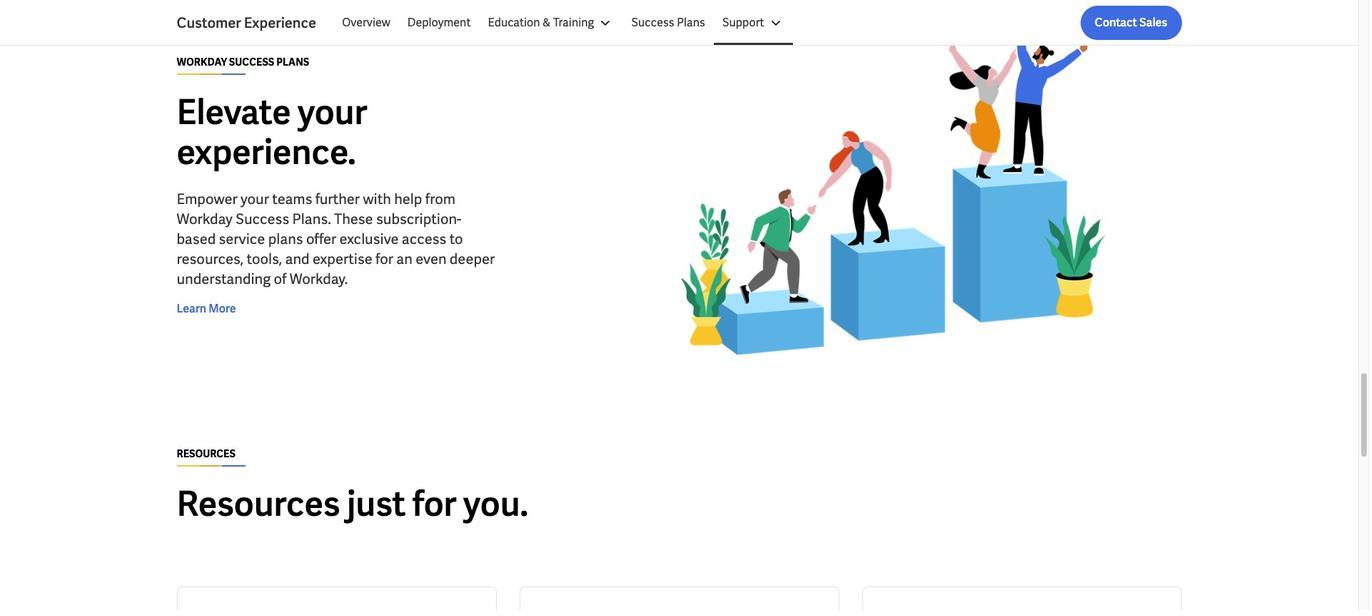 Task type: vqa. For each thing, say whether or not it's contained in the screenshot.
search
no



Task type: describe. For each thing, give the bounding box(es) containing it.
experience.
[[177, 130, 356, 174]]

your for teams
[[241, 190, 269, 209]]

based
[[177, 230, 216, 249]]

customer experience link
[[177, 13, 334, 33]]

and
[[285, 250, 310, 269]]

empower
[[177, 190, 238, 209]]

exclusive
[[340, 230, 399, 249]]

workday success plans
[[177, 56, 309, 69]]

deployment
[[408, 15, 471, 30]]

training
[[553, 15, 594, 30]]

plans
[[677, 15, 706, 30]]

success plans link
[[623, 6, 714, 40]]

list containing overview
[[334, 6, 1182, 40]]

service
[[219, 230, 265, 249]]

learn more link
[[177, 301, 236, 318]]

1 vertical spatial for
[[413, 482, 457, 527]]

resources
[[177, 448, 236, 461]]

deployment link
[[399, 6, 480, 40]]

an
[[397, 250, 413, 269]]

from
[[425, 190, 456, 209]]

success plans
[[632, 15, 706, 30]]

education & training
[[488, 15, 594, 30]]

resources just for you.
[[177, 482, 529, 527]]

&
[[543, 15, 551, 30]]

contact
[[1095, 15, 1138, 30]]

support
[[723, 15, 765, 30]]

overview link
[[334, 6, 399, 40]]

offer
[[306, 230, 337, 249]]

customer
[[177, 14, 241, 32]]

support button
[[714, 6, 793, 40]]

these
[[334, 210, 373, 229]]

resources
[[177, 482, 340, 527]]

illustration of woman jumping on springboard chart. image
[[605, 0, 1182, 379]]

further
[[315, 190, 360, 209]]

learn more
[[177, 301, 236, 316]]

customer experience
[[177, 14, 316, 32]]

workday
[[177, 210, 233, 229]]

access
[[402, 230, 447, 249]]



Task type: locate. For each thing, give the bounding box(es) containing it.
success inside empower your teams further with help from workday success plans. these subscription- based service plans offer exclusive access to resources, tools, and expertise for an even deeper understanding of workday.
[[236, 210, 289, 229]]

to
[[450, 230, 463, 249]]

learn
[[177, 301, 206, 316]]

your down plans
[[298, 90, 367, 134]]

contact sales
[[1095, 15, 1168, 30]]

of
[[274, 270, 287, 289]]

your left teams
[[241, 190, 269, 209]]

more
[[209, 301, 236, 316]]

education & training button
[[480, 6, 623, 40]]

even
[[416, 250, 447, 269]]

0 horizontal spatial for
[[376, 250, 393, 269]]

your inside empower your teams further with help from workday success plans. these subscription- based service plans offer exclusive access to resources, tools, and expertise for an even deeper understanding of workday.
[[241, 190, 269, 209]]

success
[[229, 56, 274, 69]]

elevate your experience.
[[177, 90, 367, 174]]

0 vertical spatial for
[[376, 250, 393, 269]]

understanding
[[177, 270, 271, 289]]

for left an
[[376, 250, 393, 269]]

workday.
[[290, 270, 348, 289]]

for inside empower your teams further with help from workday success plans. these subscription- based service plans offer exclusive access to resources, tools, and expertise for an even deeper understanding of workday.
[[376, 250, 393, 269]]

help
[[394, 190, 422, 209]]

plans
[[268, 230, 303, 249]]

your inside elevate your experience.
[[298, 90, 367, 134]]

your
[[298, 90, 367, 134], [241, 190, 269, 209]]

plans
[[276, 56, 309, 69]]

1 horizontal spatial success
[[632, 15, 675, 30]]

workday
[[177, 56, 227, 69]]

0 horizontal spatial your
[[241, 190, 269, 209]]

overview
[[342, 15, 391, 30]]

0 vertical spatial your
[[298, 90, 367, 134]]

success inside menu
[[632, 15, 675, 30]]

1 vertical spatial your
[[241, 190, 269, 209]]

menu
[[334, 6, 793, 40]]

your for experience.
[[298, 90, 367, 134]]

1 horizontal spatial your
[[298, 90, 367, 134]]

elevate
[[177, 90, 291, 134]]

deeper
[[450, 250, 495, 269]]

1 horizontal spatial for
[[413, 482, 457, 527]]

subscription-
[[376, 210, 462, 229]]

education
[[488, 15, 540, 30]]

menu containing overview
[[334, 6, 793, 40]]

sales
[[1140, 15, 1168, 30]]

resources,
[[177, 250, 244, 269]]

0 horizontal spatial success
[[236, 210, 289, 229]]

expertise
[[313, 250, 373, 269]]

with
[[363, 190, 391, 209]]

success
[[632, 15, 675, 30], [236, 210, 289, 229]]

experience
[[244, 14, 316, 32]]

success left plans
[[632, 15, 675, 30]]

for
[[376, 250, 393, 269], [413, 482, 457, 527]]

plans.
[[292, 210, 331, 229]]

teams
[[272, 190, 312, 209]]

you.
[[464, 482, 529, 527]]

1 vertical spatial success
[[236, 210, 289, 229]]

list
[[334, 6, 1182, 40]]

empower your teams further with help from workday success plans. these subscription- based service plans offer exclusive access to resources, tools, and expertise for an even deeper understanding of workday.
[[177, 190, 495, 289]]

just
[[347, 482, 406, 527]]

tools,
[[247, 250, 282, 269]]

0 vertical spatial success
[[632, 15, 675, 30]]

for right just
[[413, 482, 457, 527]]

contact sales link
[[1081, 6, 1182, 40]]

success up service
[[236, 210, 289, 229]]



